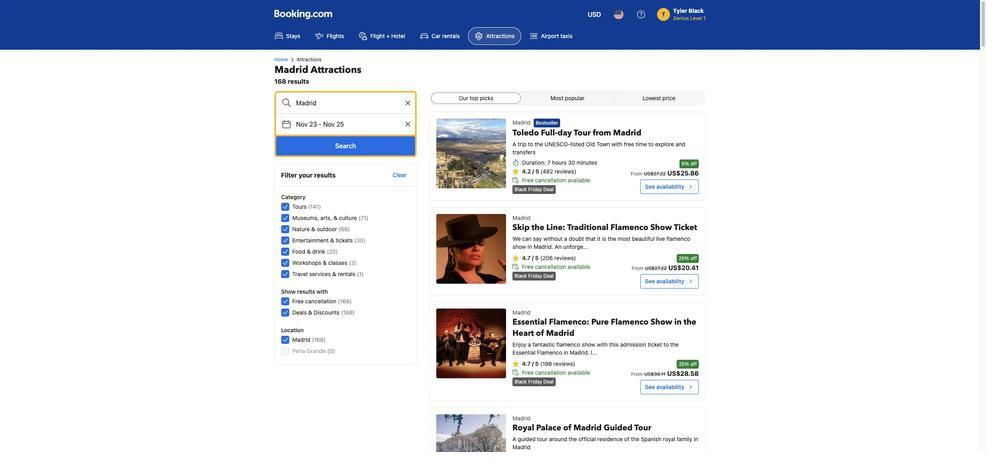 Task type: vqa. For each thing, say whether or not it's contained in the screenshot.


Task type: describe. For each thing, give the bounding box(es) containing it.
tickets
[[336, 237, 353, 244]]

flamenco inside madrid skip the line: traditional flamenco show ticket we can say without a doubt that it is the most beautiful live flamenco show in madrid. an unforge...
[[667, 235, 690, 242]]

duration:
[[522, 159, 546, 166]]

/ for skip
[[532, 255, 534, 261]]

from for flamenco
[[632, 265, 643, 271]]

show inside madrid essential flamenco: pure flamenco show in the heart of madrid enjoy a fantastic flamenco show with this admission ticket to the essential flamenco in madrid. i...
[[651, 317, 672, 328]]

food
[[293, 248, 306, 255]]

5%
[[682, 161, 689, 167]]

culture
[[339, 214, 357, 221]]

transfers
[[513, 149, 536, 156]]

museums,
[[293, 214, 319, 221]]

search button
[[276, 136, 415, 155]]

services
[[310, 271, 331, 277]]

& down the classes
[[333, 271, 337, 277]]

free up deals
[[293, 298, 304, 305]]

results inside madrid attractions 168 results
[[288, 78, 309, 85]]

ticket
[[648, 341, 662, 348]]

clear
[[393, 172, 407, 178]]

food & drink (20)
[[293, 248, 338, 255]]

from for madrid
[[631, 171, 642, 177]]

tour inside madrid royal palace of madrid guided tour a guided tour around the official residence of the spanish royal family in madrid
[[634, 423, 652, 433]]

madrid up 'royal'
[[513, 415, 531, 422]]

flight + hotel link
[[352, 27, 412, 45]]

1 nov from the left
[[296, 121, 308, 128]]

25% for essential flamenco: pure flamenco show in the heart of madrid
[[679, 361, 689, 367]]

availability for skip the line: traditional flamenco show ticket
[[657, 278, 684, 285]]

most popular
[[551, 95, 585, 101]]

t
[[662, 11, 666, 18]]

drink
[[313, 248, 326, 255]]

1 friday from the top
[[528, 186, 542, 192]]

free down 4.7 / 5 (206 reviews)
[[522, 263, 534, 270]]

minutes
[[577, 159, 597, 166]]

most
[[551, 95, 564, 101]]

a inside madrid royal palace of madrid guided tour a guided tour around the official residence of the spanish royal family in madrid
[[513, 436, 516, 443]]

around
[[549, 436, 567, 443]]

is
[[602, 235, 606, 242]]

guided
[[518, 436, 536, 443]]

1 horizontal spatial of
[[563, 423, 572, 433]]

pena
[[293, 347, 305, 354]]

car rentals link
[[414, 27, 467, 45]]

+
[[386, 32, 390, 39]]

Where are you going? search field
[[276, 93, 415, 113]]

the inside toledo full-day tour from madrid a trip to the unesco-listed old town with free time to explore and transfers
[[535, 141, 543, 148]]

cancellation down 4.2 / 5 (482 reviews)
[[535, 177, 566, 184]]

madrid up "official"
[[574, 423, 602, 433]]

essential flamenco: pure flamenco show in the heart of madrid image
[[436, 309, 506, 378]]

madrid down flamenco:
[[546, 328, 575, 339]]

madrid (168)
[[293, 336, 326, 343]]

25
[[336, 121, 344, 128]]

i...
[[591, 349, 597, 356]]

(30)
[[355, 237, 366, 244]]

hotel
[[391, 32, 405, 39]]

tyler black genius level 1
[[673, 7, 706, 21]]

admission
[[620, 341, 646, 348]]

with inside madrid essential flamenco: pure flamenco show in the heart of madrid enjoy a fantastic flamenco show with this admission ticket to the essential flamenco in madrid. i...
[[597, 341, 608, 348]]

toledo
[[513, 128, 539, 138]]

a for madrid
[[528, 341, 531, 348]]

30
[[568, 159, 575, 166]]

168
[[275, 78, 286, 85]]

workshops & classes (3)
[[293, 259, 357, 266]]

unforge...
[[563, 243, 588, 250]]

travel services & rentals (1)
[[293, 271, 364, 277]]

beautiful
[[632, 235, 655, 242]]

4.7 for heart
[[522, 360, 531, 367]]

/ for essential
[[532, 360, 534, 367]]

1 vertical spatial attractions
[[297, 57, 322, 63]]

listed
[[570, 141, 584, 148]]

in inside madrid royal palace of madrid guided tour a guided tour around the official residence of the spanish royal family in madrid
[[694, 436, 698, 443]]

see for madrid
[[645, 183, 655, 190]]

from
[[593, 128, 611, 138]]

& for entertainment & tickets
[[330, 237, 334, 244]]

classes
[[328, 259, 348, 266]]

palace
[[536, 423, 561, 433]]

25% off from us$38.11 us$28.58
[[631, 361, 699, 377]]

availability for toledo full-day tour from madrid
[[657, 183, 684, 190]]

1 vertical spatial results
[[314, 172, 336, 179]]

travel
[[293, 271, 308, 277]]

free down 4.2
[[522, 177, 534, 184]]

pena grande (0)
[[293, 347, 335, 354]]

outdoor
[[317, 226, 337, 232]]

an
[[555, 243, 562, 250]]

we
[[513, 235, 521, 242]]

explore
[[655, 141, 674, 148]]

0 vertical spatial attractions
[[486, 32, 515, 39]]

& for food & drink
[[307, 248, 311, 255]]

25% for skip the line: traditional flamenco show ticket
[[679, 255, 689, 261]]

attractions link
[[468, 27, 522, 45]]

show inside madrid skip the line: traditional flamenco show ticket we can say without a doubt that it is the most beautiful live flamenco show in madrid. an unforge...
[[513, 243, 526, 250]]

toledo full-day tour from madrid image
[[436, 119, 506, 188]]

deal for flamenco:
[[544, 379, 554, 385]]

1 available from the top
[[568, 177, 590, 184]]

usd button
[[583, 5, 606, 24]]

reviews) for line:
[[554, 255, 576, 261]]

tour
[[537, 436, 548, 443]]

reviews) for pure
[[554, 360, 575, 367]]

royal
[[663, 436, 675, 443]]

home
[[275, 57, 288, 63]]

price
[[663, 95, 676, 101]]

madrid inside madrid skip the line: traditional flamenco show ticket we can say without a doubt that it is the most beautiful live flamenco show in madrid. an unforge...
[[513, 215, 531, 221]]

free cancellation available for flamenco:
[[522, 369, 590, 376]]

town
[[597, 141, 610, 148]]

to inside madrid essential flamenco: pure flamenco show in the heart of madrid enjoy a fantastic flamenco show with this admission ticket to the essential flamenco in madrid. i...
[[664, 341, 669, 348]]

from for show
[[631, 371, 643, 377]]

flamenco inside madrid essential flamenco: pure flamenco show in the heart of madrid enjoy a fantastic flamenco show with this admission ticket to the essential flamenco in madrid. i...
[[557, 341, 580, 348]]

availability for essential flamenco: pure flamenco show in the heart of madrid
[[657, 384, 684, 390]]

0 vertical spatial 5
[[536, 168, 539, 175]]

old
[[586, 141, 595, 148]]

1 vertical spatial flamenco
[[611, 317, 649, 328]]

5% off from us$27.22 us$25.86
[[631, 161, 699, 177]]

2 nov from the left
[[323, 121, 335, 128]]

level
[[690, 15, 702, 21]]

1 vertical spatial show
[[281, 288, 296, 295]]

airport taxis link
[[523, 27, 579, 45]]

filter your results
[[281, 172, 336, 179]]

free
[[624, 141, 634, 148]]

discounts
[[314, 309, 340, 316]]

flamenco inside madrid skip the line: traditional flamenco show ticket we can say without a doubt that it is the most beautiful live flamenco show in madrid. an unforge...
[[611, 222, 648, 233]]

madrid up toledo
[[513, 119, 531, 126]]

madrid down guided at the right of the page
[[513, 444, 531, 451]]

(206
[[540, 255, 553, 261]]

4.7 / 5 (206 reviews)
[[522, 255, 576, 261]]

location
[[281, 327, 304, 333]]

2 vertical spatial flamenco
[[537, 349, 562, 356]]

time
[[636, 141, 647, 148]]

can
[[522, 235, 532, 242]]

tours (141)
[[293, 203, 321, 210]]

guided
[[604, 423, 633, 433]]

attractions inside madrid attractions 168 results
[[311, 63, 362, 77]]

nov 23 - nov 25
[[296, 121, 344, 128]]

royal
[[513, 423, 534, 433]]

a inside toledo full-day tour from madrid a trip to the unesco-listed old town with free time to explore and transfers
[[513, 141, 516, 148]]

hours
[[552, 159, 567, 166]]

2 vertical spatial (168)
[[312, 336, 326, 343]]

this
[[609, 341, 619, 348]]



Task type: locate. For each thing, give the bounding box(es) containing it.
stays
[[286, 32, 300, 39]]

5 down duration: on the right
[[536, 168, 539, 175]]

1 4.7 from the top
[[522, 255, 531, 261]]

1 availability from the top
[[657, 183, 684, 190]]

in inside madrid skip the line: traditional flamenco show ticket we can say without a doubt that it is the most beautiful live flamenco show in madrid. an unforge...
[[528, 243, 532, 250]]

nov right - in the top left of the page
[[323, 121, 335, 128]]

25% off from us$27.22 us$20.41
[[632, 255, 699, 271]]

0 horizontal spatial tour
[[574, 128, 591, 138]]

flight
[[370, 32, 385, 39]]

2 off from the top
[[691, 255, 697, 261]]

our
[[459, 95, 468, 101]]

& for workshops & classes
[[323, 259, 327, 266]]

& up travel services & rentals (1)
[[323, 259, 327, 266]]

flamenco down flamenco:
[[557, 341, 580, 348]]

0 vertical spatial of
[[536, 328, 544, 339]]

black friday deal down (206
[[515, 273, 554, 279]]

airport
[[541, 32, 559, 39]]

bestseller
[[536, 120, 558, 126]]

1 horizontal spatial madrid.
[[570, 349, 589, 356]]

1 vertical spatial availability
[[657, 278, 684, 285]]

& up (20)
[[330, 237, 334, 244]]

reviews) right (198
[[554, 360, 575, 367]]

a left guided at the right of the page
[[513, 436, 516, 443]]

us$20.41
[[668, 264, 699, 271]]

see availability for madrid
[[645, 183, 684, 190]]

7
[[547, 159, 551, 166]]

1 vertical spatial 5
[[535, 255, 539, 261]]

black down 4.2
[[515, 186, 527, 192]]

madrid up the heart
[[513, 309, 531, 316]]

flamenco down fantastic
[[537, 349, 562, 356]]

0 horizontal spatial rentals
[[338, 271, 356, 277]]

1 vertical spatial with
[[317, 288, 328, 295]]

0 vertical spatial flamenco
[[667, 235, 690, 242]]

show results with
[[281, 288, 328, 295]]

off up us$28.58
[[691, 361, 697, 367]]

see down the 25% off from us$27.22 us$20.41
[[645, 278, 655, 285]]

off for toledo full-day tour from madrid
[[691, 161, 697, 167]]

(141)
[[308, 203, 321, 210]]

2 black friday deal from the top
[[515, 273, 554, 279]]

show up live
[[650, 222, 672, 233]]

0 horizontal spatial of
[[536, 328, 544, 339]]

a left doubt
[[564, 235, 567, 242]]

2 vertical spatial see
[[645, 384, 655, 390]]

off up us$20.41
[[691, 255, 697, 261]]

tours
[[293, 203, 307, 210]]

2 deal from the top
[[544, 273, 554, 279]]

5 left (206
[[535, 255, 539, 261]]

1 black friday deal from the top
[[515, 186, 554, 192]]

full-
[[541, 128, 558, 138]]

1 vertical spatial tour
[[634, 423, 652, 433]]

us$27.22 for madrid
[[644, 171, 666, 177]]

4.7 down can
[[522, 255, 531, 261]]

(168) right discounts
[[341, 309, 355, 316]]

friday down (198
[[528, 379, 542, 385]]

& right arts,
[[334, 214, 338, 221]]

lowest price
[[643, 95, 676, 101]]

category
[[281, 194, 306, 200]]

25% inside the 25% off from us$27.22 us$20.41
[[679, 255, 689, 261]]

2 vertical spatial from
[[631, 371, 643, 377]]

2 vertical spatial with
[[597, 341, 608, 348]]

see for show
[[645, 384, 655, 390]]

0 vertical spatial 25%
[[679, 255, 689, 261]]

1 vertical spatial off
[[691, 255, 697, 261]]

see availability for show
[[645, 384, 684, 390]]

2 vertical spatial 5
[[535, 360, 539, 367]]

4.2 / 5 (482 reviews)
[[522, 168, 576, 175]]

us$25.86
[[668, 170, 699, 177]]

clear button
[[390, 168, 410, 182]]

flamenco down ticket
[[667, 235, 690, 242]]

0 vertical spatial madrid.
[[534, 243, 553, 250]]

a inside madrid skip the line: traditional flamenco show ticket we can say without a doubt that it is the most beautiful live flamenco show in madrid. an unforge...
[[564, 235, 567, 242]]

to right time on the right top
[[649, 141, 654, 148]]

2 vertical spatial availability
[[657, 384, 684, 390]]

us$38.11
[[644, 371, 666, 377]]

1 vertical spatial deal
[[544, 273, 554, 279]]

flights link
[[309, 27, 351, 45]]

2 availability from the top
[[657, 278, 684, 285]]

2 vertical spatial show
[[651, 317, 672, 328]]

madrid royal palace of madrid guided tour a guided tour around the official residence of the spanish royal family in madrid
[[513, 415, 698, 451]]

2 vertical spatial attractions
[[311, 63, 362, 77]]

0 vertical spatial availability
[[657, 183, 684, 190]]

from left us$38.11
[[631, 371, 643, 377]]

3 deal from the top
[[544, 379, 554, 385]]

flights
[[327, 32, 344, 39]]

2 vertical spatial results
[[297, 288, 315, 295]]

from down time on the right top
[[631, 171, 642, 177]]

1 vertical spatial flamenco
[[557, 341, 580, 348]]

available down unforge...
[[568, 263, 590, 270]]

us$27.22 for flamenco
[[645, 265, 667, 271]]

25% inside 25% off from us$38.11 us$28.58
[[679, 361, 689, 367]]

grande
[[307, 347, 326, 354]]

cancellation down 4.7 / 5 (206 reviews)
[[535, 263, 566, 270]]

to right trip
[[528, 141, 533, 148]]

duration: 7 hours 30 minutes
[[522, 159, 597, 166]]

tour inside toledo full-day tour from madrid a trip to the unesco-listed old town with free time to explore and transfers
[[574, 128, 591, 138]]

from
[[631, 171, 642, 177], [632, 265, 643, 271], [631, 371, 643, 377]]

3 friday from the top
[[528, 379, 542, 385]]

1 horizontal spatial with
[[597, 341, 608, 348]]

1 a from the top
[[513, 141, 516, 148]]

search
[[335, 142, 356, 149]]

1 horizontal spatial show
[[582, 341, 595, 348]]

1 vertical spatial reviews)
[[554, 255, 576, 261]]

filter
[[281, 172, 297, 179]]

3 availability from the top
[[657, 384, 684, 390]]

2 available from the top
[[568, 263, 590, 270]]

0 horizontal spatial nov
[[296, 121, 308, 128]]

(482
[[541, 168, 553, 175]]

free down 4.7 / 5 (198 reviews)
[[522, 369, 534, 376]]

2 25% from the top
[[679, 361, 689, 367]]

2 friday from the top
[[528, 273, 542, 279]]

show up ticket
[[651, 317, 672, 328]]

0 horizontal spatial flamenco
[[557, 341, 580, 348]]

2 vertical spatial off
[[691, 361, 697, 367]]

off inside the 25% off from us$27.22 us$20.41
[[691, 255, 697, 261]]

of
[[536, 328, 544, 339], [563, 423, 572, 433], [624, 436, 630, 443]]

3 black friday deal from the top
[[515, 379, 554, 385]]

0 vertical spatial available
[[568, 177, 590, 184]]

1 vertical spatial a
[[513, 436, 516, 443]]

0 vertical spatial reviews)
[[555, 168, 576, 175]]

1 vertical spatial a
[[528, 341, 531, 348]]

available for line:
[[568, 263, 590, 270]]

1 see from the top
[[645, 183, 655, 190]]

madrid. inside madrid skip the line: traditional flamenco show ticket we can say without a doubt that it is the most beautiful live flamenco show in madrid. an unforge...
[[534, 243, 553, 250]]

0 vertical spatial see availability
[[645, 183, 684, 190]]

deal down 4.7 / 5 (206 reviews)
[[544, 273, 554, 279]]

see availability for flamenco
[[645, 278, 684, 285]]

1 essential from the top
[[513, 317, 547, 328]]

1 horizontal spatial flamenco
[[667, 235, 690, 242]]

5 for essential
[[535, 360, 539, 367]]

show inside madrid skip the line: traditional flamenco show ticket we can say without a doubt that it is the most beautiful live flamenco show in madrid. an unforge...
[[650, 222, 672, 233]]

off inside 5% off from us$27.22 us$25.86
[[691, 161, 697, 167]]

& left the drink
[[307, 248, 311, 255]]

madrid up 'pena'
[[293, 336, 311, 343]]

2 essential from the top
[[513, 349, 536, 356]]

a
[[564, 235, 567, 242], [528, 341, 531, 348]]

top
[[470, 95, 478, 101]]

available for pure
[[568, 369, 590, 376]]

friday down 4.2
[[528, 186, 542, 192]]

off inside 25% off from us$38.11 us$28.58
[[691, 361, 697, 367]]

1 vertical spatial (168)
[[341, 309, 355, 316]]

madrid. inside madrid essential flamenco: pure flamenco show in the heart of madrid enjoy a fantastic flamenco show with this admission ticket to the essential flamenco in madrid. i...
[[570, 349, 589, 356]]

2 horizontal spatial to
[[664, 341, 669, 348]]

nov
[[296, 121, 308, 128], [323, 121, 335, 128]]

of up around
[[563, 423, 572, 433]]

a inside madrid essential flamenco: pure flamenco show in the heart of madrid enjoy a fantastic flamenco show with this admission ticket to the essential flamenco in madrid. i...
[[528, 341, 531, 348]]

deals
[[293, 309, 307, 316]]

0 vertical spatial with
[[612, 141, 622, 148]]

2 vertical spatial black friday deal
[[515, 379, 554, 385]]

see availability down us$38.11
[[645, 384, 684, 390]]

& up "entertainment"
[[312, 226, 315, 232]]

deal down 4.2 / 5 (482 reviews)
[[544, 186, 554, 192]]

black down 4.7 / 5 (198 reviews)
[[515, 379, 527, 385]]

/
[[532, 168, 534, 175], [532, 255, 534, 261], [532, 360, 534, 367]]

(168) up grande at the left of page
[[312, 336, 326, 343]]

rentals right car
[[442, 32, 460, 39]]

of up fantastic
[[536, 328, 544, 339]]

2 vertical spatial friday
[[528, 379, 542, 385]]

residence
[[598, 436, 623, 443]]

/ left (198
[[532, 360, 534, 367]]

1 vertical spatial madrid.
[[570, 349, 589, 356]]

0 vertical spatial flamenco
[[611, 222, 648, 233]]

most
[[618, 235, 631, 242]]

1 horizontal spatial nov
[[323, 121, 335, 128]]

0 vertical spatial see
[[645, 183, 655, 190]]

1 vertical spatial 25%
[[679, 361, 689, 367]]

2 free cancellation available from the top
[[522, 263, 590, 270]]

(71)
[[359, 214, 369, 221]]

reviews) down duration: 7 hours 30 minutes
[[555, 168, 576, 175]]

& for nature & outdoor
[[312, 226, 315, 232]]

1 free cancellation available from the top
[[522, 177, 590, 184]]

1 vertical spatial free cancellation available
[[522, 263, 590, 270]]

pure
[[591, 317, 609, 328]]

see availability down 5% off from us$27.22 us$25.86
[[645, 183, 684, 190]]

0 vertical spatial black friday deal
[[515, 186, 554, 192]]

of inside madrid essential flamenco: pure flamenco show in the heart of madrid enjoy a fantastic flamenco show with this admission ticket to the essential flamenco in madrid. i...
[[536, 328, 544, 339]]

5 left (198
[[535, 360, 539, 367]]

2 vertical spatial reviews)
[[554, 360, 575, 367]]

with left free
[[612, 141, 622, 148]]

0 vertical spatial rentals
[[442, 32, 460, 39]]

show down travel
[[281, 288, 296, 295]]

madrid down home
[[275, 63, 308, 77]]

1 vertical spatial available
[[568, 263, 590, 270]]

essential up the heart
[[513, 317, 547, 328]]

1 horizontal spatial to
[[649, 141, 654, 148]]

1 horizontal spatial a
[[564, 235, 567, 242]]

4.7 for we
[[522, 255, 531, 261]]

of down the guided
[[624, 436, 630, 443]]

2 4.7 from the top
[[522, 360, 531, 367]]

free cancellation available down 4.7 / 5 (206 reviews)
[[522, 263, 590, 270]]

that
[[586, 235, 596, 242]]

with
[[612, 141, 622, 148], [317, 288, 328, 295], [597, 341, 608, 348]]

nature & outdoor (68)
[[293, 226, 350, 232]]

booking.com image
[[275, 10, 332, 19]]

madrid. down say
[[534, 243, 553, 250]]

/ right 4.2
[[532, 168, 534, 175]]

(168) up discounts
[[338, 298, 352, 305]]

black friday deal for essential
[[515, 379, 554, 385]]

black down 4.7 / 5 (206 reviews)
[[515, 273, 527, 279]]

availability down the 25% off from us$27.22 us$20.41
[[657, 278, 684, 285]]

available down 30
[[568, 177, 590, 184]]

2 vertical spatial /
[[532, 360, 534, 367]]

2 vertical spatial free cancellation available
[[522, 369, 590, 376]]

flamenco up most
[[611, 222, 648, 233]]

off
[[691, 161, 697, 167], [691, 255, 697, 261], [691, 361, 697, 367]]

friday
[[528, 186, 542, 192], [528, 273, 542, 279], [528, 379, 542, 385]]

lowest
[[643, 95, 661, 101]]

a for say
[[564, 235, 567, 242]]

without
[[544, 235, 563, 242]]

3 see availability from the top
[[645, 384, 684, 390]]

show inside madrid essential flamenco: pure flamenco show in the heart of madrid enjoy a fantastic flamenco show with this admission ticket to the essential flamenco in madrid. i...
[[582, 341, 595, 348]]

free cancellation available for the
[[522, 263, 590, 270]]

traditional
[[567, 222, 609, 233]]

flamenco up admission
[[611, 317, 649, 328]]

0 vertical spatial off
[[691, 161, 697, 167]]

see
[[645, 183, 655, 190], [645, 278, 655, 285], [645, 384, 655, 390]]

2 see from the top
[[645, 278, 655, 285]]

madrid skip the line: traditional flamenco show ticket we can say without a doubt that it is the most beautiful live flamenco show in madrid. an unforge...
[[513, 215, 697, 250]]

3 available from the top
[[568, 369, 590, 376]]

& right deals
[[309, 309, 312, 316]]

spanish
[[641, 436, 662, 443]]

0 horizontal spatial with
[[317, 288, 328, 295]]

toledo full-day tour from madrid a trip to the unesco-listed old town with free time to explore and transfers
[[513, 128, 685, 156]]

results right your at the left of the page
[[314, 172, 336, 179]]

from inside 25% off from us$38.11 us$28.58
[[631, 371, 643, 377]]

with up the free cancellation (168)
[[317, 288, 328, 295]]

1 vertical spatial from
[[632, 265, 643, 271]]

black up level
[[689, 7, 704, 14]]

0 vertical spatial show
[[513, 243, 526, 250]]

25% up us$20.41
[[679, 255, 689, 261]]

unesco-
[[545, 141, 570, 148]]

1 see availability from the top
[[645, 183, 684, 190]]

to right ticket
[[664, 341, 669, 348]]

5 for skip
[[535, 255, 539, 261]]

0 vertical spatial a
[[564, 235, 567, 242]]

1 vertical spatial essential
[[513, 349, 536, 356]]

stays link
[[268, 27, 307, 45]]

your account menu tyler black genius level 1 element
[[657, 4, 709, 22]]

black friday deal down 4.2
[[515, 186, 554, 192]]

from inside the 25% off from us$27.22 us$20.41
[[632, 265, 643, 271]]

doubt
[[569, 235, 584, 242]]

skip the line: traditional flamenco show ticket image
[[436, 214, 506, 284]]

25%
[[679, 255, 689, 261], [679, 361, 689, 367]]

0 horizontal spatial a
[[528, 341, 531, 348]]

2 see availability from the top
[[645, 278, 684, 285]]

1 vertical spatial see
[[645, 278, 655, 285]]

4.7
[[522, 255, 531, 261], [522, 360, 531, 367]]

workshops
[[293, 259, 321, 266]]

1 off from the top
[[691, 161, 697, 167]]

cancellation
[[535, 177, 566, 184], [535, 263, 566, 270], [306, 298, 337, 305], [535, 369, 566, 376]]

black friday deal for skip
[[515, 273, 554, 279]]

off for skip the line: traditional flamenco show ticket
[[691, 255, 697, 261]]

3 free cancellation available from the top
[[522, 369, 590, 376]]

tyler
[[673, 7, 687, 14]]

black inside the tyler black genius level 1
[[689, 7, 704, 14]]

rentals down (3)
[[338, 271, 356, 277]]

0 vertical spatial results
[[288, 78, 309, 85]]

friday for skip
[[528, 273, 542, 279]]

results up the free cancellation (168)
[[297, 288, 315, 295]]

0 vertical spatial essential
[[513, 317, 547, 328]]

royal palace of madrid guided tour image
[[436, 415, 506, 452]]

say
[[533, 235, 542, 242]]

madrid up free
[[613, 128, 642, 138]]

madrid up skip
[[513, 215, 531, 221]]

madrid inside madrid attractions 168 results
[[275, 63, 308, 77]]

fantastic
[[533, 341, 555, 348]]

2 vertical spatial see availability
[[645, 384, 684, 390]]

see down 5% off from us$27.22 us$25.86
[[645, 183, 655, 190]]

picks
[[480, 95, 494, 101]]

from down beautiful
[[632, 265, 643, 271]]

deal for the
[[544, 273, 554, 279]]

availability down us$28.58
[[657, 384, 684, 390]]

2 horizontal spatial of
[[624, 436, 630, 443]]

1 vertical spatial see availability
[[645, 278, 684, 285]]

0 horizontal spatial to
[[528, 141, 533, 148]]

1 vertical spatial rentals
[[338, 271, 356, 277]]

0 vertical spatial show
[[650, 222, 672, 233]]

& for deals & discounts
[[309, 309, 312, 316]]

friday for essential
[[528, 379, 542, 385]]

with inside toledo full-day tour from madrid a trip to the unesco-listed old town with free time to explore and transfers
[[612, 141, 622, 148]]

trip
[[518, 141, 527, 148]]

deal down 4.7 / 5 (198 reviews)
[[544, 379, 554, 385]]

us$27.22
[[644, 171, 666, 177], [645, 265, 667, 271]]

1 vertical spatial black friday deal
[[515, 273, 554, 279]]

4.7 left (198
[[522, 360, 531, 367]]

1 deal from the top
[[544, 186, 554, 192]]

off for essential flamenco: pure flamenco show in the heart of madrid
[[691, 361, 697, 367]]

a right enjoy
[[528, 341, 531, 348]]

cancellation up deals & discounts (168)
[[306, 298, 337, 305]]

see down us$38.11
[[645, 384, 655, 390]]

results right 168 on the top left of page
[[288, 78, 309, 85]]

0 vertical spatial a
[[513, 141, 516, 148]]

black friday deal
[[515, 186, 554, 192], [515, 273, 554, 279], [515, 379, 554, 385]]

madrid inside toledo full-day tour from madrid a trip to the unesco-listed old town with free time to explore and transfers
[[613, 128, 642, 138]]

2 vertical spatial deal
[[544, 379, 554, 385]]

1 vertical spatial of
[[563, 423, 572, 433]]

3 off from the top
[[691, 361, 697, 367]]

results
[[288, 78, 309, 85], [314, 172, 336, 179], [297, 288, 315, 295]]

us$27.22 inside the 25% off from us$27.22 us$20.41
[[645, 265, 667, 271]]

us$27.22 left us$25.86
[[644, 171, 666, 177]]

with up the i...
[[597, 341, 608, 348]]

0 vertical spatial us$27.22
[[644, 171, 666, 177]]

car rentals
[[432, 32, 460, 39]]

museums, arts, & culture (71)
[[293, 214, 369, 221]]

madrid essential flamenco: pure flamenco show in the heart of madrid enjoy a fantastic flamenco show with this admission ticket to the essential flamenco in madrid. i...
[[513, 309, 696, 356]]

1 horizontal spatial tour
[[634, 423, 652, 433]]

see for flamenco
[[645, 278, 655, 285]]

live
[[656, 235, 665, 242]]

1 vertical spatial 4.7
[[522, 360, 531, 367]]

-
[[319, 121, 322, 128]]

show up the i...
[[582, 341, 595, 348]]

family
[[677, 436, 692, 443]]

us$27.22 inside 5% off from us$27.22 us$25.86
[[644, 171, 666, 177]]

(68)
[[339, 226, 350, 232]]

a left trip
[[513, 141, 516, 148]]

0 vertical spatial tour
[[574, 128, 591, 138]]

madrid. left the i...
[[570, 349, 589, 356]]

1 vertical spatial show
[[582, 341, 595, 348]]

tour up spanish on the bottom
[[634, 423, 652, 433]]

0 vertical spatial from
[[631, 171, 642, 177]]

free cancellation available down 4.7 / 5 (198 reviews)
[[522, 369, 590, 376]]

(168)
[[338, 298, 352, 305], [341, 309, 355, 316], [312, 336, 326, 343]]

2 vertical spatial of
[[624, 436, 630, 443]]

/ left (206
[[532, 255, 534, 261]]

popular
[[565, 95, 585, 101]]

0 vertical spatial deal
[[544, 186, 554, 192]]

3 see from the top
[[645, 384, 655, 390]]

1 25% from the top
[[679, 255, 689, 261]]

cancellation down 4.7 / 5 (198 reviews)
[[535, 369, 566, 376]]

off right 5%
[[691, 161, 697, 167]]

essential down enjoy
[[513, 349, 536, 356]]

friday down (206
[[528, 273, 542, 279]]

free cancellation available down 4.2 / 5 (482 reviews)
[[522, 177, 590, 184]]

1 vertical spatial /
[[532, 255, 534, 261]]

25% up us$28.58
[[679, 361, 689, 367]]

from inside 5% off from us$27.22 us$25.86
[[631, 171, 642, 177]]

car
[[432, 32, 441, 39]]

1 vertical spatial friday
[[528, 273, 542, 279]]

tour
[[574, 128, 591, 138], [634, 423, 652, 433]]

0 vertical spatial (168)
[[338, 298, 352, 305]]

0 vertical spatial 4.7
[[522, 255, 531, 261]]

2 a from the top
[[513, 436, 516, 443]]

0 vertical spatial friday
[[528, 186, 542, 192]]

2 vertical spatial available
[[568, 369, 590, 376]]

our top picks
[[459, 95, 494, 101]]

(3)
[[349, 259, 357, 266]]

0 vertical spatial /
[[532, 168, 534, 175]]

1 vertical spatial us$27.22
[[645, 265, 667, 271]]



